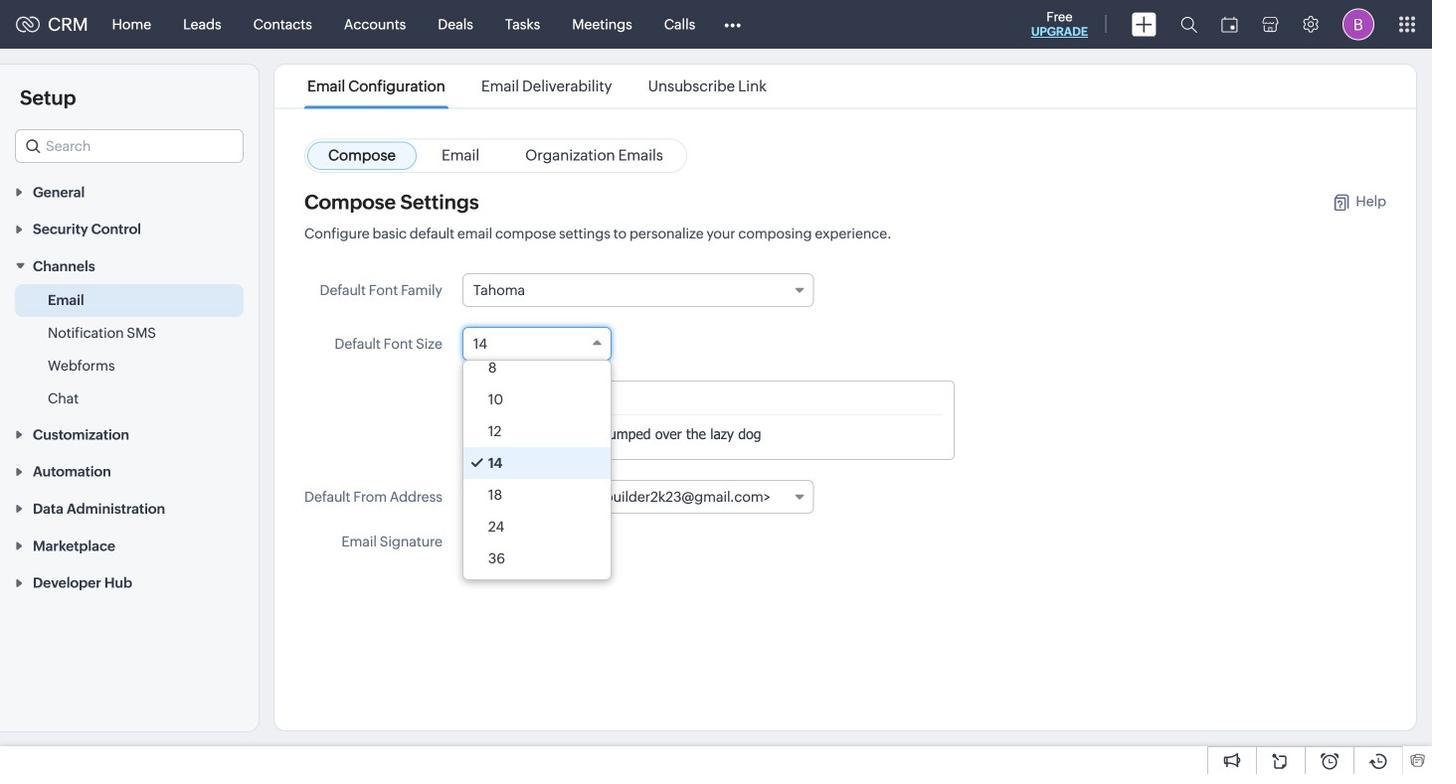 Task type: vqa. For each thing, say whether or not it's contained in the screenshot.
region
yes



Task type: describe. For each thing, give the bounding box(es) containing it.
search image
[[1181, 16, 1197, 33]]

calendar image
[[1221, 16, 1238, 32]]

7 option from the top
[[463, 543, 611, 575]]

6 option from the top
[[463, 511, 611, 543]]

search element
[[1169, 0, 1209, 49]]

create menu image
[[1132, 12, 1157, 36]]

2 option from the top
[[463, 384, 611, 416]]

logo image
[[16, 16, 40, 32]]

3 option from the top
[[463, 416, 611, 448]]



Task type: locate. For each thing, give the bounding box(es) containing it.
Other Modules field
[[711, 8, 754, 40]]

None field
[[15, 129, 244, 163], [462, 274, 814, 307], [462, 327, 611, 361], [462, 480, 814, 514], [462, 274, 814, 307], [462, 327, 611, 361], [462, 480, 814, 514]]

profile element
[[1331, 0, 1386, 48]]

none field search
[[15, 129, 244, 163]]

Search text field
[[16, 130, 243, 162]]

create menu element
[[1120, 0, 1169, 48]]

list box
[[463, 352, 611, 580]]

list
[[289, 65, 785, 108]]

1 option from the top
[[463, 352, 611, 384]]

profile image
[[1343, 8, 1374, 40]]

4 option from the top
[[463, 448, 611, 479]]

5 option from the top
[[463, 479, 611, 511]]

option
[[463, 352, 611, 384], [463, 384, 611, 416], [463, 416, 611, 448], [463, 448, 611, 479], [463, 479, 611, 511], [463, 511, 611, 543], [463, 543, 611, 575]]

region
[[0, 284, 259, 416]]



